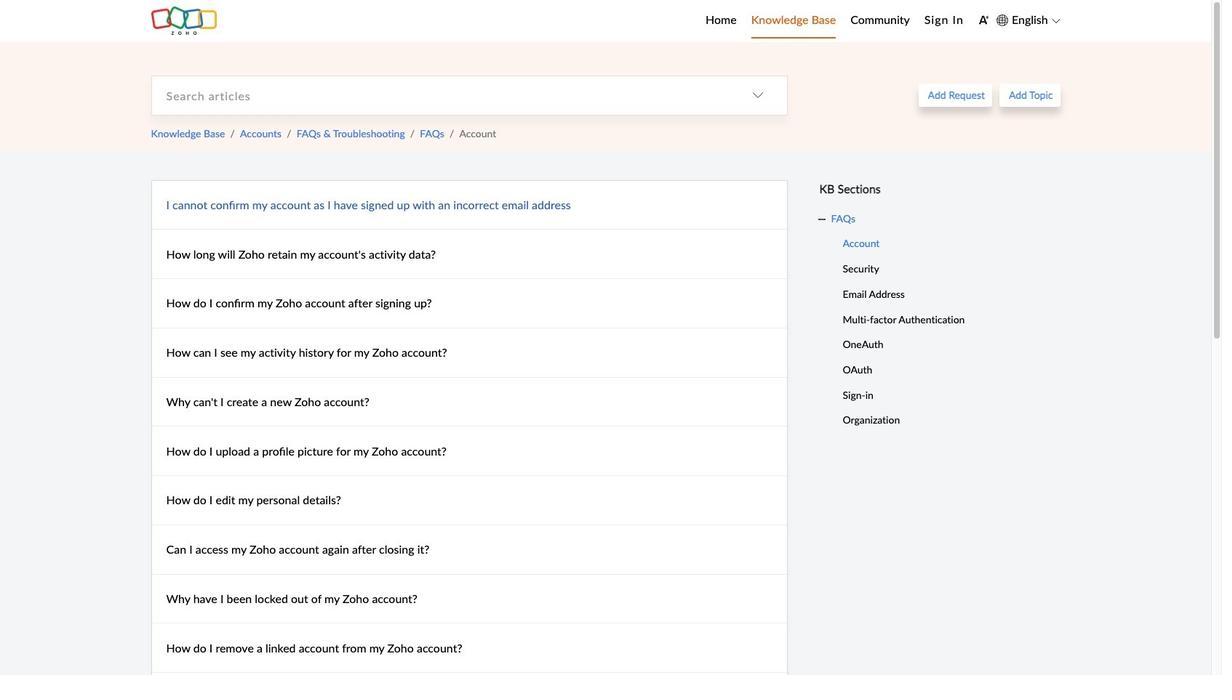 Task type: vqa. For each thing, say whether or not it's contained in the screenshot.
A Gif Showing How To Edit The Email Address That Is Registered Incorrectly. image
no



Task type: describe. For each thing, give the bounding box(es) containing it.
choose languages element
[[996, 11, 1060, 30]]



Task type: locate. For each thing, give the bounding box(es) containing it.
user preference element
[[978, 10, 989, 32]]

choose category element
[[729, 76, 787, 115]]

user preference image
[[978, 15, 989, 25]]

Search articles field
[[152, 76, 729, 115]]

choose category image
[[752, 90, 763, 101]]



